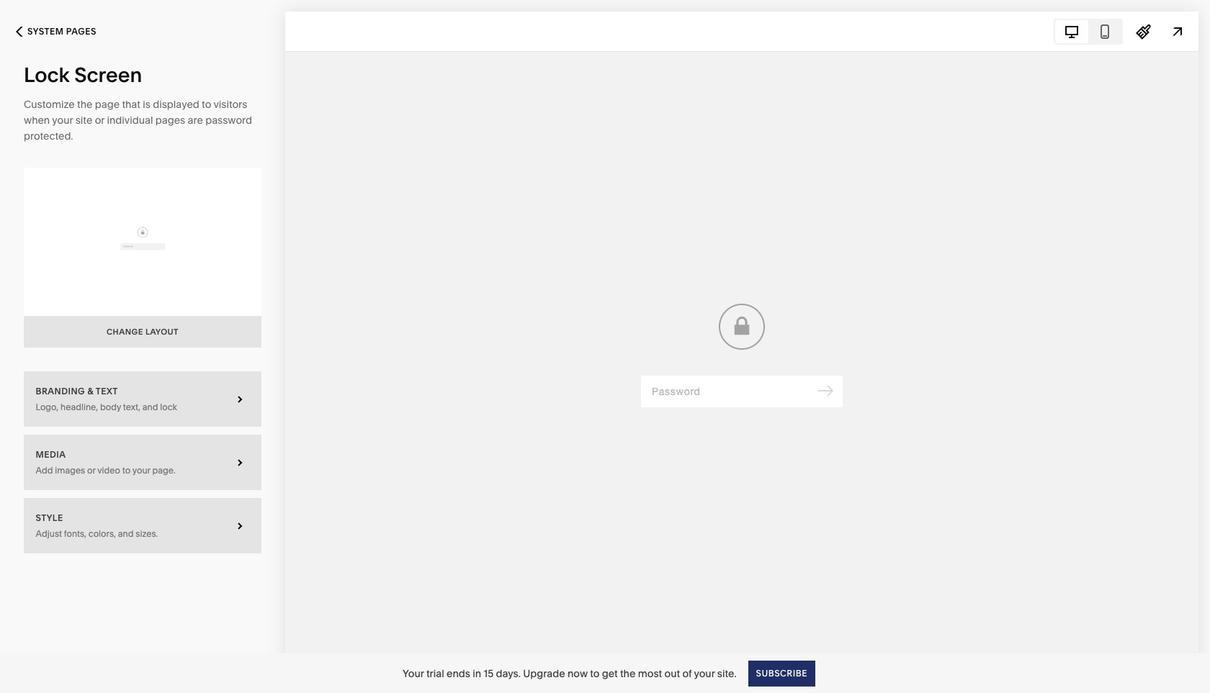 Task type: describe. For each thing, give the bounding box(es) containing it.
displayed
[[153, 98, 199, 111]]

upgrade
[[523, 667, 565, 680]]

style
[[36, 513, 63, 524]]

or inside media add images or video to your page.
[[87, 465, 96, 476]]

now
[[568, 667, 588, 680]]

site
[[75, 114, 92, 127]]

customize
[[24, 98, 75, 111]]

protected.
[[24, 130, 73, 143]]

change
[[107, 327, 143, 337]]

subscribe button
[[748, 661, 815, 687]]

to inside media add images or video to your page.
[[122, 465, 130, 476]]

colors,
[[88, 529, 116, 539]]

2 horizontal spatial your
[[694, 667, 715, 680]]

fonts,
[[64, 529, 86, 539]]

the inside customize the page that is displayed to visitors when your site or individual pages are password protected.
[[77, 98, 93, 111]]

to inside customize the page that is displayed to visitors when your site or individual pages are password protected.
[[202, 98, 211, 111]]

system
[[27, 26, 64, 37]]

screen
[[74, 63, 142, 87]]

lock
[[160, 402, 177, 413]]

most
[[638, 667, 662, 680]]

logo,
[[36, 402, 59, 413]]

out
[[665, 667, 680, 680]]

are
[[188, 114, 203, 127]]

adjust
[[36, 529, 62, 539]]

change layout link
[[24, 168, 262, 348]]

that
[[122, 98, 140, 111]]

media add images or video to your page.
[[36, 449, 176, 476]]

and inside branding & text logo, headline, body text, and lock
[[142, 402, 158, 413]]

pages
[[66, 26, 96, 37]]

lock
[[24, 63, 70, 87]]

text
[[96, 386, 118, 397]]

text,
[[123, 402, 140, 413]]

is
[[143, 98, 150, 111]]

sizes.
[[136, 529, 158, 539]]

days.
[[496, 667, 521, 680]]

media
[[36, 449, 66, 460]]

images
[[55, 465, 85, 476]]

password
[[205, 114, 252, 127]]

your inside customize the page that is displayed to visitors when your site or individual pages are password protected.
[[52, 114, 73, 127]]

your
[[403, 667, 424, 680]]

add
[[36, 465, 53, 476]]

in
[[473, 667, 481, 680]]

and inside style adjust fonts, colors, and sizes.
[[118, 529, 134, 539]]



Task type: vqa. For each thing, say whether or not it's contained in the screenshot.
to to the right
yes



Task type: locate. For each thing, give the bounding box(es) containing it.
get
[[602, 667, 618, 680]]

your trial ends in 15 days. upgrade now to get the most out of your site.
[[403, 667, 737, 680]]

style adjust fonts, colors, and sizes.
[[36, 513, 158, 539]]

to left get
[[590, 667, 600, 680]]

1 vertical spatial to
[[122, 465, 130, 476]]

when
[[24, 114, 50, 127]]

tab list
[[1055, 20, 1122, 43]]

visitors
[[214, 98, 247, 111]]

to right video
[[122, 465, 130, 476]]

video
[[97, 465, 120, 476]]

0 horizontal spatial to
[[122, 465, 130, 476]]

or left video
[[87, 465, 96, 476]]

1 vertical spatial and
[[118, 529, 134, 539]]

your down "customize"
[[52, 114, 73, 127]]

1 vertical spatial the
[[620, 667, 636, 680]]

1 vertical spatial your
[[132, 465, 150, 476]]

1 horizontal spatial to
[[202, 98, 211, 111]]

or inside customize the page that is displayed to visitors when your site or individual pages are password protected.
[[95, 114, 105, 127]]

1 horizontal spatial and
[[142, 402, 158, 413]]

2 vertical spatial your
[[694, 667, 715, 680]]

body
[[100, 402, 121, 413]]

0 vertical spatial the
[[77, 98, 93, 111]]

0 horizontal spatial the
[[77, 98, 93, 111]]

0 vertical spatial or
[[95, 114, 105, 127]]

lock screen
[[24, 63, 142, 87]]

page.
[[152, 465, 176, 476]]

or
[[95, 114, 105, 127], [87, 465, 96, 476]]

0 vertical spatial to
[[202, 98, 211, 111]]

your
[[52, 114, 73, 127], [132, 465, 150, 476], [694, 667, 715, 680]]

branding
[[36, 386, 85, 397]]

0 horizontal spatial your
[[52, 114, 73, 127]]

of
[[683, 667, 692, 680]]

ends
[[447, 667, 470, 680]]

to
[[202, 98, 211, 111], [122, 465, 130, 476], [590, 667, 600, 680]]

&
[[87, 386, 94, 397]]

to up are
[[202, 98, 211, 111]]

the right get
[[620, 667, 636, 680]]

or right site
[[95, 114, 105, 127]]

1 horizontal spatial your
[[132, 465, 150, 476]]

your left page.
[[132, 465, 150, 476]]

0 horizontal spatial and
[[118, 529, 134, 539]]

layout
[[145, 327, 179, 337]]

and left 'sizes.'
[[118, 529, 134, 539]]

your right of
[[694, 667, 715, 680]]

subscribe
[[756, 668, 807, 679]]

1 vertical spatial or
[[87, 465, 96, 476]]

your inside media add images or video to your page.
[[132, 465, 150, 476]]

the
[[77, 98, 93, 111], [620, 667, 636, 680]]

site.
[[717, 667, 737, 680]]

system pages
[[27, 26, 96, 37]]

0 vertical spatial your
[[52, 114, 73, 127]]

customize the page that is displayed to visitors when your site or individual pages are password protected.
[[24, 98, 252, 143]]

1 horizontal spatial the
[[620, 667, 636, 680]]

2 horizontal spatial to
[[590, 667, 600, 680]]

trial
[[426, 667, 444, 680]]

change layout
[[107, 327, 179, 337]]

and left lock
[[142, 402, 158, 413]]

branding & text logo, headline, body text, and lock
[[36, 386, 177, 413]]

and
[[142, 402, 158, 413], [118, 529, 134, 539]]

pages
[[155, 114, 185, 127]]

system pages button
[[0, 16, 112, 48]]

the up site
[[77, 98, 93, 111]]

15
[[484, 667, 494, 680]]

lock full center 01 image
[[24, 168, 262, 316]]

2 vertical spatial to
[[590, 667, 600, 680]]

0 vertical spatial and
[[142, 402, 158, 413]]

page
[[95, 98, 120, 111]]

individual
[[107, 114, 153, 127]]

headline,
[[61, 402, 98, 413]]



